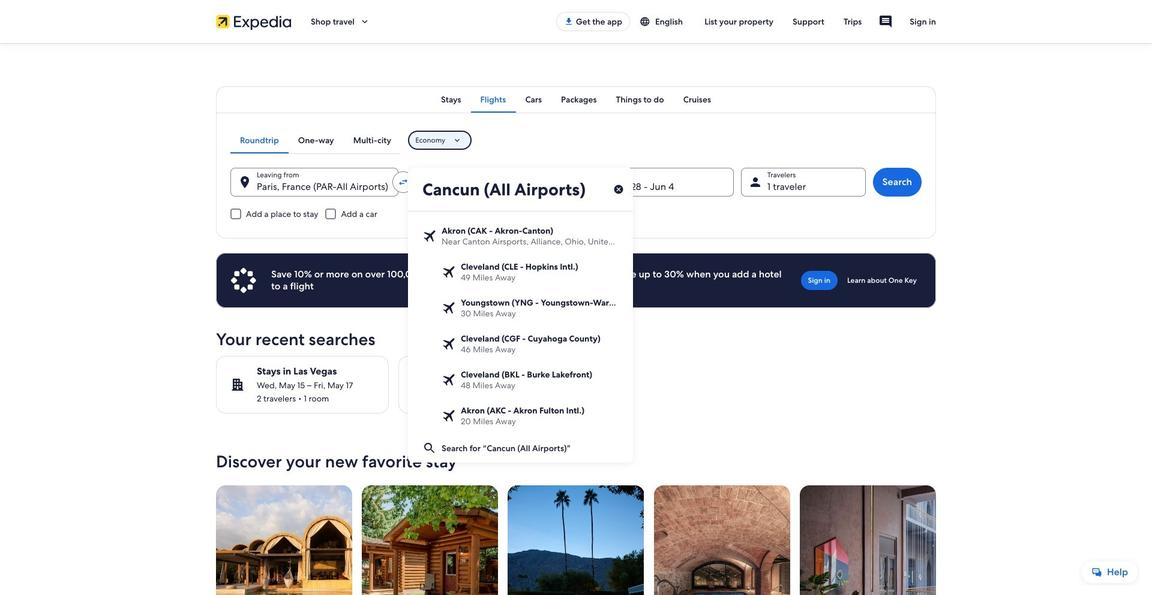 Task type: vqa. For each thing, say whether or not it's contained in the screenshot.
STAYS
no



Task type: locate. For each thing, give the bounding box(es) containing it.
Going to text field
[[408, 168, 633, 211]]

expedia logo image
[[216, 13, 292, 30]]

main content
[[0, 43, 1152, 596]]

1 vertical spatial tab list
[[230, 127, 401, 154]]

tab list
[[216, 86, 936, 113], [230, 127, 401, 154]]

clear going to image
[[613, 184, 624, 195]]

trailing image
[[360, 16, 370, 27]]

small image
[[640, 16, 651, 27]]



Task type: describe. For each thing, give the bounding box(es) containing it.
0 vertical spatial tab list
[[216, 86, 936, 113]]

stays image
[[230, 378, 245, 393]]

communication center icon image
[[879, 14, 893, 29]]

view next property themes image
[[929, 570, 944, 584]]

download the app button image
[[564, 17, 574, 26]]

swap origin and destination values image
[[398, 177, 409, 188]]



